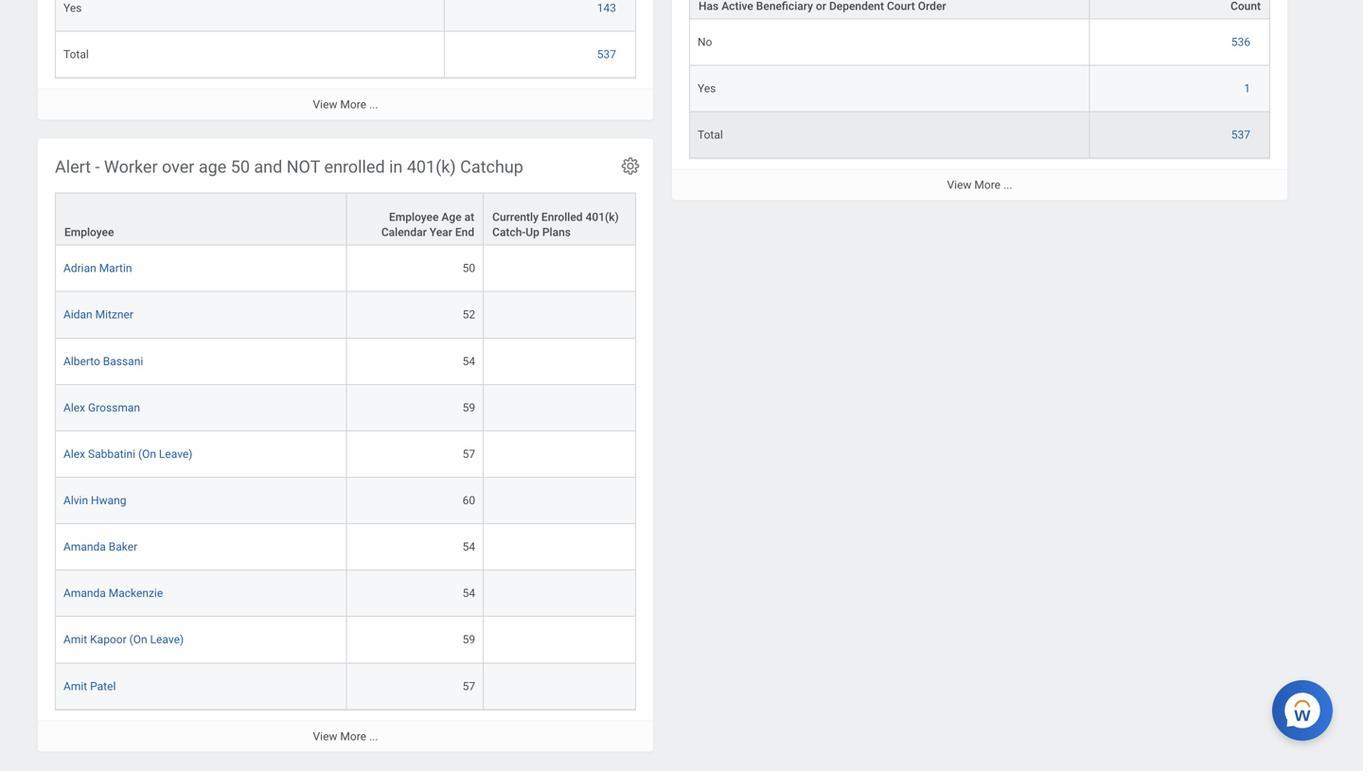 Task type: describe. For each thing, give the bounding box(es) containing it.
plans
[[543, 226, 571, 239]]

alex for alex grossman
[[63, 401, 85, 415]]

view more ... for employees with life events element
[[313, 98, 378, 111]]

143 button
[[597, 1, 619, 16]]

alex sabbatini (on leave)
[[63, 448, 193, 461]]

configure alert - worker over age 50 and not enrolled in 401(k) catchup image
[[620, 156, 641, 177]]

not
[[287, 157, 320, 177]]

martin
[[99, 262, 132, 275]]

59 for amit kapoor (on leave)
[[463, 634, 476, 647]]

1
[[1245, 82, 1251, 95]]

... for the employees with active court orders element
[[1004, 179, 1013, 192]]

row containing no
[[689, 20, 1271, 66]]

total inside employees with life events element
[[63, 48, 89, 61]]

536
[[1232, 36, 1251, 49]]

amanda baker
[[63, 541, 137, 554]]

view more ... inside alert - worker over age 50 and not enrolled in 401(k) catchup element
[[313, 731, 378, 744]]

mackenzie
[[109, 587, 163, 601]]

536 button
[[1232, 35, 1254, 50]]

catchup
[[460, 157, 524, 177]]

cell for amit kapoor (on leave)
[[484, 618, 636, 664]]

employee for employee age at calendar year end
[[389, 211, 439, 224]]

amit patel
[[63, 680, 116, 694]]

alex grossman link
[[63, 398, 140, 415]]

cell for alex grossman
[[484, 385, 636, 432]]

amit patel link
[[63, 676, 116, 694]]

alvin
[[63, 494, 88, 508]]

catch-
[[493, 226, 526, 239]]

leave) for amit kapoor (on leave)
[[150, 634, 184, 647]]

401(k) inside currently enrolled 401(k) catch-up plans
[[586, 211, 619, 224]]

no
[[698, 36, 713, 49]]

54 for mackenzie
[[463, 587, 476, 601]]

kapoor
[[90, 634, 127, 647]]

hwang
[[91, 494, 126, 508]]

alex grossman
[[63, 401, 140, 415]]

view more ... for the employees with active court orders element
[[948, 179, 1013, 192]]

aidan mitzner
[[63, 308, 133, 322]]

alvin hwang
[[63, 494, 126, 508]]

alert - worker over age 50 and not enrolled in 401(k) catchup
[[55, 157, 524, 177]]

row containing amit kapoor (on leave)
[[55, 618, 636, 664]]

537 inside employees with life events element
[[597, 48, 617, 61]]

1 54 from the top
[[463, 355, 476, 368]]

adrian martin
[[63, 262, 132, 275]]

view more ... link for employees with life events element
[[38, 89, 653, 120]]

year
[[430, 226, 453, 239]]

row containing alberto bassani
[[55, 339, 636, 385]]

and
[[254, 157, 282, 177]]

yes for 1
[[698, 82, 716, 95]]

enrolled
[[324, 157, 385, 177]]

enrolled
[[542, 211, 583, 224]]

amit kapoor (on leave)
[[63, 634, 184, 647]]

amit kapoor (on leave) link
[[63, 630, 184, 647]]

57 for amit patel
[[463, 680, 476, 694]]

view more ... link for the employees with active court orders element
[[672, 169, 1288, 200]]

employee age at calendar year end button
[[347, 194, 483, 245]]

alert
[[55, 157, 91, 177]]

amit for amit kapoor (on leave)
[[63, 634, 87, 647]]

mitzner
[[95, 308, 133, 322]]

0 horizontal spatial 537 button
[[597, 47, 619, 62]]

at
[[465, 211, 475, 224]]

amanda mackenzie link
[[63, 584, 163, 601]]

sabbatini
[[88, 448, 135, 461]]

cell for alex sabbatini (on leave)
[[484, 432, 636, 478]]

cell for amanda baker
[[484, 525, 636, 571]]

worker
[[104, 157, 158, 177]]

537 inside the employees with active court orders element
[[1232, 128, 1251, 142]]

cell for adrian martin
[[484, 246, 636, 292]]

patel
[[90, 680, 116, 694]]

alert - worker over age 50 and not enrolled in 401(k) catchup element
[[38, 139, 653, 752]]

0 vertical spatial 50
[[231, 157, 250, 177]]

row containing alvin hwang
[[55, 478, 636, 525]]



Task type: vqa. For each thing, say whether or not it's contained in the screenshot.
search field
no



Task type: locate. For each thing, give the bounding box(es) containing it.
401(k) right in
[[407, 157, 456, 177]]

0 vertical spatial 401(k)
[[407, 157, 456, 177]]

more inside alert - worker over age 50 and not enrolled in 401(k) catchup element
[[340, 731, 367, 744]]

1 amanda from the top
[[63, 541, 106, 554]]

more for employees with life events element
[[340, 98, 367, 111]]

alberto bassani
[[63, 355, 143, 368]]

1 vertical spatial view more ...
[[948, 179, 1013, 192]]

(on
[[138, 448, 156, 461], [129, 634, 147, 647]]

(on inside "link"
[[138, 448, 156, 461]]

1 horizontal spatial 537
[[1232, 128, 1251, 142]]

1 vertical spatial yes
[[698, 82, 716, 95]]

in
[[389, 157, 403, 177]]

row containing employee age at calendar year end
[[55, 193, 636, 246]]

1 horizontal spatial yes
[[698, 82, 716, 95]]

yes inside employees with life events element
[[63, 2, 82, 15]]

59 for alex grossman
[[463, 401, 476, 415]]

10 cell from the top
[[484, 664, 636, 711]]

cell for alvin hwang
[[484, 478, 636, 525]]

amit left patel
[[63, 680, 87, 694]]

537 down '143' button in the top of the page
[[597, 48, 617, 61]]

calendar
[[381, 226, 427, 239]]

0 vertical spatial ...
[[369, 98, 378, 111]]

leave) down mackenzie
[[150, 634, 184, 647]]

yes
[[63, 2, 82, 15], [698, 82, 716, 95]]

row containing alex sabbatini (on leave)
[[55, 432, 636, 478]]

401(k) right enrolled
[[586, 211, 619, 224]]

50
[[231, 157, 250, 177], [463, 262, 476, 275]]

employee
[[389, 211, 439, 224], [64, 226, 114, 239]]

0 vertical spatial more
[[340, 98, 367, 111]]

adrian martin link
[[63, 258, 132, 275]]

0 vertical spatial employee
[[389, 211, 439, 224]]

more for the employees with active court orders element
[[975, 179, 1001, 192]]

alex
[[63, 401, 85, 415], [63, 448, 85, 461]]

employee up adrian martin link
[[64, 226, 114, 239]]

view more ... link
[[38, 89, 653, 120], [672, 169, 1288, 200], [38, 721, 653, 752]]

currently
[[493, 211, 539, 224]]

2 alex from the top
[[63, 448, 85, 461]]

alex inside "link"
[[63, 448, 85, 461]]

1 horizontal spatial 537 button
[[1232, 127, 1254, 143]]

50 right age
[[231, 157, 250, 177]]

1 vertical spatial more
[[975, 179, 1001, 192]]

537 down 1
[[1232, 128, 1251, 142]]

row containing amit patel
[[55, 664, 636, 711]]

row containing amanda baker
[[55, 525, 636, 571]]

3 54 from the top
[[463, 587, 476, 601]]

0 vertical spatial view
[[313, 98, 338, 111]]

alvin hwang link
[[63, 491, 126, 508]]

0 vertical spatial alex
[[63, 401, 85, 415]]

amanda down the 'amanda baker'
[[63, 587, 106, 601]]

employee button
[[56, 194, 346, 245]]

view more ... inside the employees with active court orders element
[[948, 179, 1013, 192]]

currently enrolled 401(k) catch-up plans button
[[484, 194, 635, 245]]

1 button
[[1245, 81, 1254, 96]]

1 vertical spatial (on
[[129, 634, 147, 647]]

2 54 from the top
[[463, 541, 476, 554]]

row containing adrian martin
[[55, 246, 636, 292]]

1 vertical spatial alex
[[63, 448, 85, 461]]

2 59 from the top
[[463, 634, 476, 647]]

1 vertical spatial 54
[[463, 541, 476, 554]]

cell for aidan mitzner
[[484, 292, 636, 339]]

... inside alert - worker over age 50 and not enrolled in 401(k) catchup element
[[369, 731, 378, 744]]

0 vertical spatial leave)
[[159, 448, 193, 461]]

0 vertical spatial view more ... link
[[38, 89, 653, 120]]

amit left the kapoor
[[63, 634, 87, 647]]

1 vertical spatial 50
[[463, 262, 476, 275]]

row containing alex grossman
[[55, 385, 636, 432]]

alex sabbatini (on leave) link
[[63, 444, 193, 461]]

0 vertical spatial amanda
[[63, 541, 106, 554]]

1 vertical spatial total
[[698, 128, 723, 142]]

0 vertical spatial amit
[[63, 634, 87, 647]]

(on for sabbatini
[[138, 448, 156, 461]]

0 vertical spatial yes
[[63, 2, 82, 15]]

0 horizontal spatial yes
[[63, 2, 82, 15]]

row containing aidan mitzner
[[55, 292, 636, 339]]

1 59 from the top
[[463, 401, 476, 415]]

1 57 from the top
[[463, 448, 476, 461]]

alberto
[[63, 355, 100, 368]]

0 horizontal spatial 401(k)
[[407, 157, 456, 177]]

leave) inside "link"
[[159, 448, 193, 461]]

1 vertical spatial view more ... link
[[672, 169, 1288, 200]]

537 button down '143' button in the top of the page
[[597, 47, 619, 62]]

1 vertical spatial amanda
[[63, 587, 106, 601]]

amanda
[[63, 541, 106, 554], [63, 587, 106, 601]]

...
[[369, 98, 378, 111], [1004, 179, 1013, 192], [369, 731, 378, 744]]

amanda baker link
[[63, 537, 137, 554]]

3 cell from the top
[[484, 339, 636, 385]]

view inside alert - worker over age 50 and not enrolled in 401(k) catchup element
[[313, 731, 338, 744]]

0 vertical spatial 59
[[463, 401, 476, 415]]

alberto bassani link
[[63, 351, 143, 368]]

cell for amit patel
[[484, 664, 636, 711]]

2 cell from the top
[[484, 292, 636, 339]]

view inside employees with life events element
[[313, 98, 338, 111]]

1 vertical spatial 57
[[463, 680, 476, 694]]

5 cell from the top
[[484, 432, 636, 478]]

0 vertical spatial 537
[[597, 48, 617, 61]]

amanda for amanda baker
[[63, 541, 106, 554]]

1 alex from the top
[[63, 401, 85, 415]]

... for employees with life events element
[[369, 98, 378, 111]]

cell
[[484, 246, 636, 292], [484, 292, 636, 339], [484, 339, 636, 385], [484, 385, 636, 432], [484, 432, 636, 478], [484, 478, 636, 525], [484, 525, 636, 571], [484, 571, 636, 618], [484, 618, 636, 664], [484, 664, 636, 711]]

1 vertical spatial 537
[[1232, 128, 1251, 142]]

cell for amanda mackenzie
[[484, 571, 636, 618]]

more inside employees with life events element
[[340, 98, 367, 111]]

-
[[95, 157, 100, 177]]

aidan
[[63, 308, 92, 322]]

57 for alex sabbatini (on leave)
[[463, 448, 476, 461]]

amanda for amanda mackenzie
[[63, 587, 106, 601]]

0 vertical spatial 54
[[463, 355, 476, 368]]

amanda left baker
[[63, 541, 106, 554]]

0 vertical spatial 57
[[463, 448, 476, 461]]

54 for baker
[[463, 541, 476, 554]]

6 cell from the top
[[484, 478, 636, 525]]

employees with active court orders element
[[672, 0, 1288, 200]]

57
[[463, 448, 476, 461], [463, 680, 476, 694]]

leave)
[[159, 448, 193, 461], [150, 634, 184, 647]]

amit
[[63, 634, 87, 647], [63, 680, 87, 694]]

view more ... inside employees with life events element
[[313, 98, 378, 111]]

2 vertical spatial view
[[313, 731, 338, 744]]

view inside the employees with active court orders element
[[948, 179, 972, 192]]

2 vertical spatial 54
[[463, 587, 476, 601]]

0 vertical spatial (on
[[138, 448, 156, 461]]

employee up calendar
[[389, 211, 439, 224]]

0 horizontal spatial total
[[63, 48, 89, 61]]

(on right sabbatini
[[138, 448, 156, 461]]

1 horizontal spatial 401(k)
[[586, 211, 619, 224]]

1 horizontal spatial 50
[[463, 262, 476, 275]]

1 horizontal spatial total
[[698, 128, 723, 142]]

amit for amit patel
[[63, 680, 87, 694]]

amanda mackenzie
[[63, 587, 163, 601]]

currently enrolled 401(k) catch-up plans
[[493, 211, 619, 239]]

59
[[463, 401, 476, 415], [463, 634, 476, 647]]

total inside the employees with active court orders element
[[698, 128, 723, 142]]

age
[[442, 211, 462, 224]]

alex for alex sabbatini (on leave)
[[63, 448, 85, 461]]

1 horizontal spatial employee
[[389, 211, 439, 224]]

4 cell from the top
[[484, 385, 636, 432]]

... inside employees with life events element
[[369, 98, 378, 111]]

... inside the employees with active court orders element
[[1004, 179, 1013, 192]]

amanda inside "link"
[[63, 587, 106, 601]]

view more ...
[[313, 98, 378, 111], [948, 179, 1013, 192], [313, 731, 378, 744]]

7 cell from the top
[[484, 525, 636, 571]]

view for employees with life events element
[[313, 98, 338, 111]]

1 amit from the top
[[63, 634, 87, 647]]

1 cell from the top
[[484, 246, 636, 292]]

401(k)
[[407, 157, 456, 177], [586, 211, 619, 224]]

2 vertical spatial more
[[340, 731, 367, 744]]

1 vertical spatial view
[[948, 179, 972, 192]]

total
[[63, 48, 89, 61], [698, 128, 723, 142]]

employee age at calendar year end
[[381, 211, 475, 239]]

2 vertical spatial view more ... link
[[38, 721, 653, 752]]

more
[[340, 98, 367, 111], [975, 179, 1001, 192], [340, 731, 367, 744]]

2 vertical spatial view more ...
[[313, 731, 378, 744]]

yes for 143
[[63, 2, 82, 15]]

537 button
[[597, 47, 619, 62], [1232, 127, 1254, 143]]

employee inside employee age at calendar year end
[[389, 211, 439, 224]]

2 57 from the top
[[463, 680, 476, 694]]

0 vertical spatial view more ...
[[313, 98, 378, 111]]

alex left the grossman
[[63, 401, 85, 415]]

age
[[199, 157, 227, 177]]

aidan mitzner link
[[63, 305, 133, 322]]

537
[[597, 48, 617, 61], [1232, 128, 1251, 142]]

employees with life events element
[[38, 0, 653, 120]]

yes inside the employees with active court orders element
[[698, 82, 716, 95]]

adrian
[[63, 262, 96, 275]]

54
[[463, 355, 476, 368], [463, 541, 476, 554], [463, 587, 476, 601]]

alex left sabbatini
[[63, 448, 85, 461]]

2 amanda from the top
[[63, 587, 106, 601]]

60
[[463, 494, 476, 508]]

9 cell from the top
[[484, 618, 636, 664]]

537 button down 1
[[1232, 127, 1254, 143]]

1 vertical spatial ...
[[1004, 179, 1013, 192]]

(on for kapoor
[[129, 634, 147, 647]]

employee for employee
[[64, 226, 114, 239]]

2 vertical spatial ...
[[369, 731, 378, 744]]

row
[[55, 0, 636, 32], [689, 0, 1271, 20], [689, 20, 1271, 66], [55, 32, 636, 78], [689, 66, 1271, 112], [689, 112, 1271, 159], [55, 193, 636, 246], [55, 246, 636, 292], [55, 292, 636, 339], [55, 339, 636, 385], [55, 385, 636, 432], [55, 432, 636, 478], [55, 478, 636, 525], [55, 525, 636, 571], [55, 571, 636, 618], [55, 618, 636, 664], [55, 664, 636, 711]]

1 vertical spatial amit
[[63, 680, 87, 694]]

1 vertical spatial leave)
[[150, 634, 184, 647]]

up
[[526, 226, 540, 239]]

143
[[597, 2, 617, 15]]

end
[[455, 226, 475, 239]]

over
[[162, 157, 195, 177]]

8 cell from the top
[[484, 571, 636, 618]]

0 horizontal spatial 50
[[231, 157, 250, 177]]

view for the employees with active court orders element
[[948, 179, 972, 192]]

0 horizontal spatial 537
[[597, 48, 617, 61]]

baker
[[109, 541, 137, 554]]

grossman
[[88, 401, 140, 415]]

1 vertical spatial employee
[[64, 226, 114, 239]]

leave) right sabbatini
[[159, 448, 193, 461]]

1 vertical spatial 59
[[463, 634, 476, 647]]

more inside the employees with active court orders element
[[975, 179, 1001, 192]]

view
[[313, 98, 338, 111], [948, 179, 972, 192], [313, 731, 338, 744]]

2 amit from the top
[[63, 680, 87, 694]]

0 vertical spatial total
[[63, 48, 89, 61]]

1 vertical spatial 401(k)
[[586, 211, 619, 224]]

bassani
[[103, 355, 143, 368]]

1 vertical spatial 537 button
[[1232, 127, 1254, 143]]

row containing amanda mackenzie
[[55, 571, 636, 618]]

(on right the kapoor
[[129, 634, 147, 647]]

0 horizontal spatial employee
[[64, 226, 114, 239]]

50 down end
[[463, 262, 476, 275]]

0 vertical spatial 537 button
[[597, 47, 619, 62]]

52
[[463, 308, 476, 322]]

leave) for alex sabbatini (on leave)
[[159, 448, 193, 461]]



